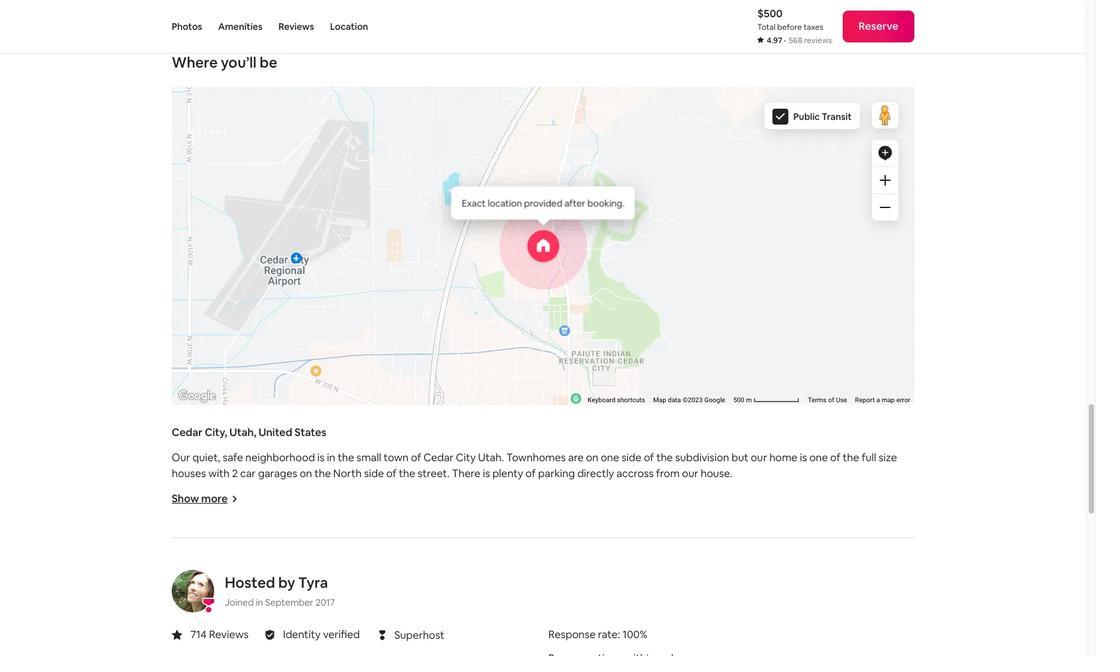Task type: vqa. For each thing, say whether or not it's contained in the screenshot.
Our
yes



Task type: locate. For each thing, give the bounding box(es) containing it.
cedar up street.
[[424, 451, 454, 465]]

small
[[356, 451, 381, 465]]

map data ©2023 google
[[653, 397, 725, 404]]

side down small in the bottom of the page
[[364, 467, 384, 481]]

of up accross on the right of page
[[644, 451, 654, 465]]

on right the garages
[[300, 467, 312, 481]]

by
[[278, 574, 295, 592]]

1 horizontal spatial one
[[809, 451, 828, 465]]

size
[[879, 451, 897, 465]]

our
[[751, 451, 767, 465], [682, 467, 698, 481]]

our down 'subdivision'
[[682, 467, 698, 481]]

on up the directly
[[586, 451, 599, 465]]

from
[[656, 467, 680, 481]]

is
[[317, 451, 325, 465], [800, 451, 807, 465], [483, 467, 490, 481]]

in
[[327, 451, 335, 465], [256, 597, 263, 609]]

report a map error
[[855, 397, 911, 404]]

one
[[601, 451, 619, 465], [809, 451, 828, 465]]

4.97
[[767, 35, 782, 46]]

in inside hosted by tyra joined in september 2017
[[256, 597, 263, 609]]

of down town
[[386, 467, 397, 481]]

where
[[172, 53, 218, 72]]

$500 total before taxes
[[758, 7, 824, 32]]

1 one from the left
[[601, 451, 619, 465]]

total
[[758, 22, 776, 32]]

is down states
[[317, 451, 325, 465]]

utah,
[[230, 426, 256, 440]]

the up from
[[656, 451, 673, 465]]

terms
[[808, 397, 827, 404]]

full
[[862, 451, 876, 465]]

our right but on the bottom right of page
[[751, 451, 767, 465]]

1 horizontal spatial is
[[483, 467, 490, 481]]

0 horizontal spatial one
[[601, 451, 619, 465]]

side
[[622, 451, 642, 465], [364, 467, 384, 481]]

subdivision
[[675, 451, 729, 465]]

location button
[[330, 0, 368, 53]]

1 vertical spatial cedar
[[424, 451, 454, 465]]

in inside our quiet, safe neighborhood is in the small town of cedar city utah. townhomes are on one side of the subdivision but our home is one of the full size houses with 2 car garages on the north side of the street. there is plenty of parking directly accross from our house.
[[327, 451, 335, 465]]

keyboard
[[588, 397, 615, 404]]

use
[[836, 397, 847, 404]]

the left full
[[843, 451, 859, 465]]

0 vertical spatial in
[[327, 451, 335, 465]]

reviews left location
[[279, 21, 314, 32]]

0 horizontal spatial side
[[364, 467, 384, 481]]

reviews right 714 on the bottom
[[209, 628, 249, 642]]

cedar city, utah, united states
[[172, 426, 326, 440]]

the
[[338, 451, 354, 465], [656, 451, 673, 465], [843, 451, 859, 465], [314, 467, 331, 481], [399, 467, 415, 481]]

reviews
[[279, 21, 314, 32], [209, 628, 249, 642]]

1 horizontal spatial cedar
[[424, 451, 454, 465]]

north
[[333, 467, 362, 481]]

show more button
[[172, 492, 238, 506]]

1 vertical spatial reviews
[[209, 628, 249, 642]]

1 vertical spatial in
[[256, 597, 263, 609]]

but
[[732, 451, 749, 465]]

map
[[882, 397, 895, 404]]

of left use
[[828, 397, 834, 404]]

of
[[828, 397, 834, 404], [411, 451, 421, 465], [644, 451, 654, 465], [830, 451, 841, 465], [386, 467, 397, 481], [526, 467, 536, 481]]

0 horizontal spatial on
[[300, 467, 312, 481]]

on
[[586, 451, 599, 465], [300, 467, 312, 481]]

location
[[330, 21, 368, 32]]

0 horizontal spatial reviews
[[209, 628, 249, 642]]

parking
[[538, 467, 575, 481]]

one right home
[[809, 451, 828, 465]]

street.
[[418, 467, 450, 481]]

show
[[172, 492, 199, 506]]

house.
[[701, 467, 733, 481]]

in up north
[[327, 451, 335, 465]]

tyra
[[298, 574, 328, 592]]

side up accross on the right of page
[[622, 451, 642, 465]]

terms of use
[[808, 397, 847, 404]]

2 horizontal spatial is
[[800, 451, 807, 465]]

city,
[[205, 426, 227, 440]]

neighborhood
[[245, 451, 315, 465]]

of left full
[[830, 451, 841, 465]]

there
[[452, 467, 481, 481]]

0 vertical spatial cedar
[[172, 426, 202, 440]]

the up north
[[338, 451, 354, 465]]

in right joined
[[256, 597, 263, 609]]

tyra is a superhost. learn more about tyra. image
[[172, 570, 214, 613], [172, 570, 214, 613]]

·
[[784, 35, 786, 46]]

is right home
[[800, 451, 807, 465]]

1 horizontal spatial reviews
[[279, 21, 314, 32]]

data
[[668, 397, 681, 404]]

united
[[259, 426, 292, 440]]

1 horizontal spatial on
[[586, 451, 599, 465]]

0 vertical spatial side
[[622, 451, 642, 465]]

cedar
[[172, 426, 202, 440], [424, 451, 454, 465]]

city
[[456, 451, 476, 465]]

be
[[260, 53, 277, 72]]

0 vertical spatial reviews
[[279, 21, 314, 32]]

1 vertical spatial side
[[364, 467, 384, 481]]

reviews button
[[279, 0, 314, 53]]

is down utah.
[[483, 467, 490, 481]]

garages
[[258, 467, 297, 481]]

0 horizontal spatial cedar
[[172, 426, 202, 440]]

0 vertical spatial our
[[751, 451, 767, 465]]

cedar up our
[[172, 426, 202, 440]]

0 horizontal spatial our
[[682, 467, 698, 481]]

one up the directly
[[601, 451, 619, 465]]

1 vertical spatial our
[[682, 467, 698, 481]]

identity verified
[[283, 628, 360, 642]]

1 horizontal spatial in
[[327, 451, 335, 465]]

0 horizontal spatial in
[[256, 597, 263, 609]]



Task type: describe. For each thing, give the bounding box(es) containing it.
public transit
[[794, 111, 852, 123]]

september
[[265, 597, 313, 609]]

m
[[746, 397, 752, 404]]

2
[[232, 467, 238, 481]]

safe
[[223, 451, 243, 465]]

2017
[[315, 597, 335, 609]]

houses
[[172, 467, 206, 481]]

a
[[877, 397, 880, 404]]

568
[[789, 35, 803, 46]]

you'll
[[221, 53, 257, 72]]

superhost
[[394, 628, 445, 642]]

󰀃
[[379, 627, 386, 643]]

zoom in image
[[880, 175, 891, 186]]

where you'll be
[[172, 53, 277, 72]]

report
[[855, 397, 875, 404]]

of down townhomes
[[526, 467, 536, 481]]

photos
[[172, 21, 202, 32]]

rate
[[598, 628, 618, 642]]

keyboard shortcuts
[[588, 397, 645, 404]]

500 m button
[[729, 396, 804, 405]]

photos button
[[172, 0, 202, 53]]

500
[[733, 397, 745, 404]]

town
[[384, 451, 409, 465]]

terms of use link
[[808, 397, 847, 404]]

500 m
[[733, 397, 754, 404]]

google
[[704, 397, 725, 404]]

4.97 · 568 reviews
[[767, 35, 832, 46]]

townhomes
[[506, 451, 566, 465]]

public
[[794, 111, 820, 123]]

home
[[770, 451, 798, 465]]

plenty
[[492, 467, 523, 481]]

transit
[[822, 111, 852, 123]]

states
[[295, 426, 326, 440]]

directly
[[577, 467, 614, 481]]

with
[[208, 467, 230, 481]]

error
[[897, 397, 911, 404]]

shortcuts
[[617, 397, 645, 404]]

the left north
[[314, 467, 331, 481]]

hosted
[[225, 574, 275, 592]]

report a map error link
[[855, 397, 911, 404]]

0 horizontal spatial is
[[317, 451, 325, 465]]

reserve
[[859, 19, 899, 33]]

taxes
[[804, 22, 824, 32]]

:
[[618, 628, 620, 642]]

drag pegman onto the map to open street view image
[[872, 102, 899, 129]]

utah.
[[478, 451, 504, 465]]

our quiet, safe neighborhood is in the small town of cedar city utah. townhomes are on one side of the subdivision but our home is one of the full size houses with 2 car garages on the north side of the street. there is plenty of parking directly accross from our house.
[[172, 451, 897, 481]]

100%
[[623, 628, 647, 642]]

accross
[[617, 467, 654, 481]]

map
[[653, 397, 666, 404]]

$500
[[758, 7, 783, 21]]

our
[[172, 451, 190, 465]]

add a place to the map image
[[877, 145, 893, 161]]

amenities
[[218, 21, 263, 32]]

response
[[548, 628, 596, 642]]

0 vertical spatial on
[[586, 451, 599, 465]]

714
[[190, 628, 207, 642]]

your stay location, map pin image
[[528, 230, 559, 262]]

cedar inside our quiet, safe neighborhood is in the small town of cedar city utah. townhomes are on one side of the subdivision but our home is one of the full size houses with 2 car garages on the north side of the street. there is plenty of parking directly accross from our house.
[[424, 451, 454, 465]]

hosted by tyra joined in september 2017
[[225, 574, 335, 609]]

714 reviews
[[190, 628, 249, 642]]

identity
[[283, 628, 321, 642]]

show more
[[172, 492, 228, 506]]

google image
[[175, 388, 219, 405]]

car
[[240, 467, 256, 481]]

reserve button
[[843, 11, 915, 42]]

1 horizontal spatial our
[[751, 451, 767, 465]]

verified
[[323, 628, 360, 642]]

1 horizontal spatial side
[[622, 451, 642, 465]]

of right town
[[411, 451, 421, 465]]

zoom out image
[[880, 202, 891, 213]]

the down town
[[399, 467, 415, 481]]

©2023
[[683, 397, 703, 404]]

amenities button
[[218, 0, 263, 53]]

joined
[[225, 597, 254, 609]]

reviews
[[804, 35, 832, 46]]

more
[[201, 492, 228, 506]]

keyboard shortcuts button
[[588, 396, 645, 405]]

1 vertical spatial on
[[300, 467, 312, 481]]

google map
showing 4 points of interest. region
[[157, 44, 1006, 553]]

before
[[777, 22, 802, 32]]

2 one from the left
[[809, 451, 828, 465]]

are
[[568, 451, 584, 465]]

response rate : 100%
[[548, 628, 647, 642]]

quiet,
[[193, 451, 220, 465]]



